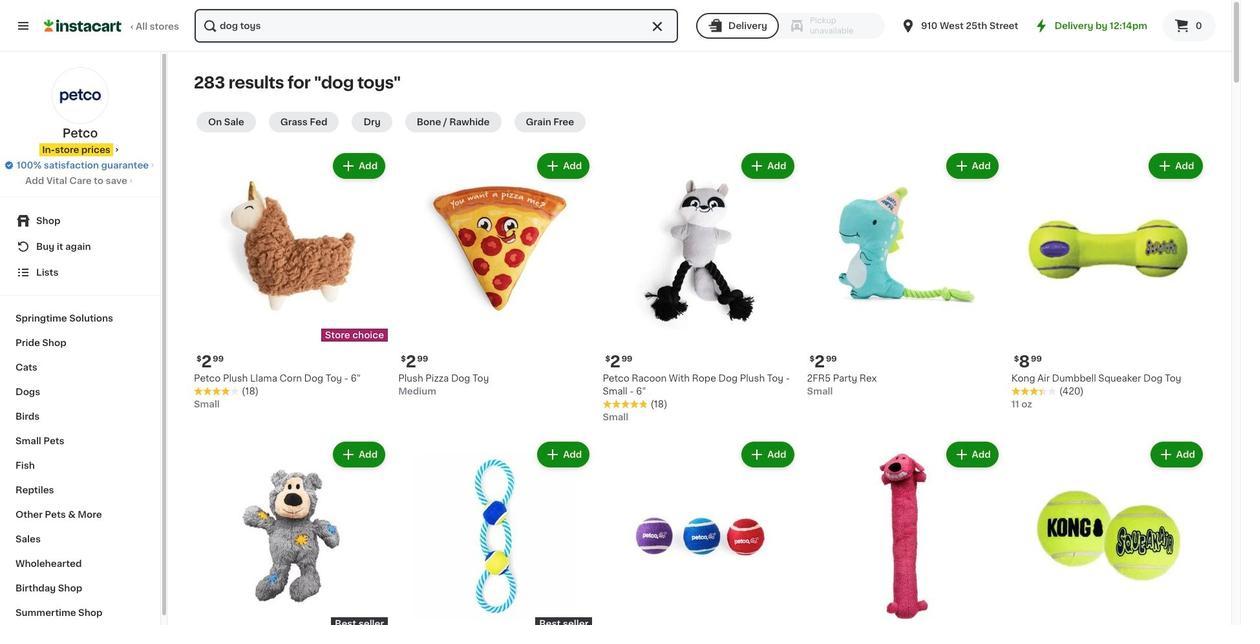 Task type: locate. For each thing, give the bounding box(es) containing it.
product group
[[194, 150, 388, 411], [398, 150, 592, 398], [603, 150, 797, 424], [807, 150, 1001, 398], [1011, 150, 1205, 411], [194, 440, 388, 626], [398, 440, 592, 626], [603, 440, 797, 626], [807, 440, 1001, 626], [1011, 440, 1205, 626]]

None search field
[[193, 8, 679, 44]]



Task type: describe. For each thing, give the bounding box(es) containing it.
Search field
[[195, 9, 678, 43]]

service type group
[[696, 13, 885, 39]]

petco logo image
[[52, 67, 109, 124]]

instacart logo image
[[44, 18, 122, 34]]



Task type: vqa. For each thing, say whether or not it's contained in the screenshot.
search field
yes



